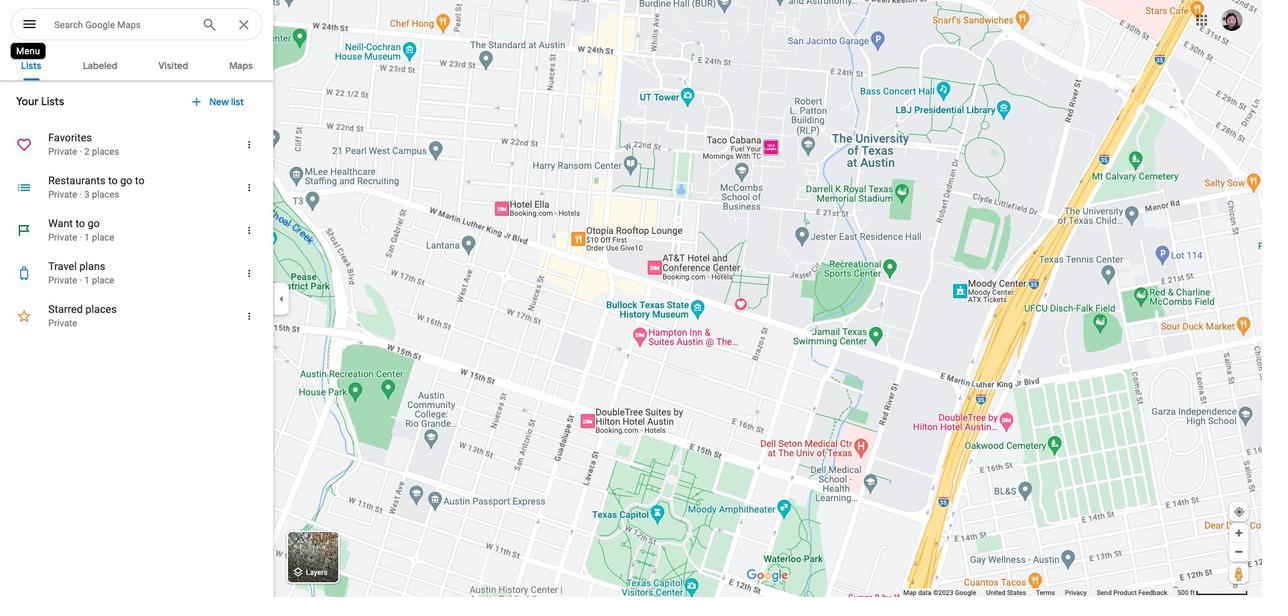 Task type: vqa. For each thing, say whether or not it's contained in the screenshot.


Task type: locate. For each thing, give the bounding box(es) containing it.
0 vertical spatial go
[[120, 174, 132, 187]]

0 horizontal spatial google
[[85, 19, 115, 30]]

1 horizontal spatial maps
[[229, 60, 253, 72]]

starred
[[48, 303, 83, 316]]

3  from the top
[[243, 223, 255, 238]]

lists right your
[[41, 95, 64, 109]]

go
[[120, 174, 132, 187], [88, 217, 100, 230]]

Search Google Maps field
[[11, 8, 263, 41], [54, 16, 191, 32]]

1 vertical spatial google
[[956, 589, 977, 597]]

·
[[80, 146, 82, 157], [80, 189, 82, 200], [80, 232, 82, 243], [80, 275, 82, 286]]

map
[[904, 589, 917, 597]]

show your location image
[[1234, 506, 1246, 518]]

 button
[[235, 129, 267, 161], [235, 172, 267, 204], [235, 214, 267, 247], [235, 257, 267, 290], [235, 300, 267, 332]]

send
[[1097, 589, 1112, 597]]

 button for ·
[[235, 257, 267, 290]]

 button for 2
[[235, 129, 267, 161]]

tab list inside google maps element
[[0, 48, 273, 80]]

want
[[48, 217, 73, 230]]

4  from the top
[[243, 266, 255, 281]]

0 horizontal spatial to
[[76, 217, 85, 230]]

lists up your
[[21, 60, 41, 72]]

private down starred at the left bottom
[[48, 318, 77, 328]]

2 place from the top
[[92, 275, 114, 286]]

search google maps
[[54, 19, 141, 30]]

2
[[84, 146, 90, 157]]

None search field
[[11, 8, 273, 43]]

0 vertical spatial place
[[92, 232, 114, 243]]

1 horizontal spatial google
[[956, 589, 977, 597]]

data
[[919, 589, 932, 597]]

1 up plans
[[84, 232, 90, 243]]

maps up labeled button
[[117, 19, 141, 30]]

1  button from the top
[[235, 129, 267, 161]]

places right starred at the left bottom
[[85, 303, 117, 316]]

2  from the top
[[243, 180, 255, 195]]

places inside restaurants to go to private · 3 places
[[92, 189, 119, 200]]

0 vertical spatial places
[[92, 146, 119, 157]]

place up plans
[[92, 232, 114, 243]]

google right ©2023 on the bottom
[[956, 589, 977, 597]]

places
[[92, 146, 119, 157], [92, 189, 119, 200], [85, 303, 117, 316]]

 new list
[[189, 93, 244, 111]]

footer inside google maps element
[[904, 588, 1178, 597]]

 for ·
[[243, 266, 255, 281]]

google inside footer
[[956, 589, 977, 597]]

zoom in image
[[1235, 528, 1245, 538]]

1 horizontal spatial go
[[120, 174, 132, 187]]

google
[[85, 19, 115, 30], [956, 589, 977, 597]]

private inside travel plans private · 1 place
[[48, 275, 77, 286]]

tab list containing lists
[[0, 48, 273, 80]]

ft
[[1191, 589, 1195, 597]]

restaurants to go to private · 3 places
[[48, 174, 145, 200]]

show street view coverage image
[[1230, 564, 1249, 584]]

1
[[84, 232, 90, 243], [84, 275, 90, 286]]

private down favorites
[[48, 146, 77, 157]]

private
[[48, 146, 77, 157], [48, 189, 77, 200], [48, 232, 77, 243], [48, 275, 77, 286], [48, 318, 77, 328]]

place inside want to go private · 1 place
[[92, 232, 114, 243]]

4 private from the top
[[48, 275, 77, 286]]

3  button from the top
[[235, 214, 267, 247]]

labeled
[[83, 60, 118, 72]]

private down the restaurants
[[48, 189, 77, 200]]

place
[[92, 232, 114, 243], [92, 275, 114, 286]]


[[243, 137, 255, 152], [243, 180, 255, 195], [243, 223, 255, 238], [243, 266, 255, 281], [243, 309, 255, 324]]

none search field containing 
[[11, 8, 273, 43]]

1 vertical spatial maps
[[229, 60, 253, 72]]

to inside want to go private · 1 place
[[76, 217, 85, 230]]

1 vertical spatial go
[[88, 217, 100, 230]]

list
[[231, 96, 244, 108]]

1 vertical spatial places
[[92, 189, 119, 200]]

· left 2
[[80, 146, 82, 157]]

favorites private · 2 places
[[48, 131, 119, 157]]

want to go private · 1 place
[[48, 217, 114, 243]]

private down travel
[[48, 275, 77, 286]]

go right the restaurants
[[120, 174, 132, 187]]

new
[[209, 96, 229, 108]]

1 · from the top
[[80, 146, 82, 157]]

places right 2
[[92, 146, 119, 157]]

privacy
[[1066, 589, 1087, 597]]

travel
[[48, 260, 77, 273]]

4  button from the top
[[235, 257, 267, 290]]

private inside want to go private · 1 place
[[48, 232, 77, 243]]

private inside restaurants to go to private · 3 places
[[48, 189, 77, 200]]

private down want
[[48, 232, 77, 243]]

maps up the list
[[229, 60, 253, 72]]

1 vertical spatial place
[[92, 275, 114, 286]]

0 horizontal spatial go
[[88, 217, 100, 230]]

1 vertical spatial 1
[[84, 275, 90, 286]]

places right 3 at the left
[[92, 189, 119, 200]]

5 private from the top
[[48, 318, 77, 328]]

1 horizontal spatial to
[[108, 174, 118, 187]]

maps inside search box
[[117, 19, 141, 30]]

· down plans
[[80, 275, 82, 286]]

1 private from the top
[[48, 146, 77, 157]]

3 private from the top
[[48, 232, 77, 243]]

privacy button
[[1066, 588, 1087, 597]]

0 vertical spatial 1
[[84, 232, 90, 243]]

2 vertical spatial places
[[85, 303, 117, 316]]

google right search
[[85, 19, 115, 30]]

your lists
[[16, 95, 64, 109]]

· left 3 at the left
[[80, 189, 82, 200]]

to
[[108, 174, 118, 187], [135, 174, 145, 187], [76, 217, 85, 230]]

0 vertical spatial google
[[85, 19, 115, 30]]

3 · from the top
[[80, 232, 82, 243]]

1  from the top
[[243, 137, 255, 152]]

go for want to go
[[88, 217, 100, 230]]

©2023
[[934, 589, 954, 597]]

2 · from the top
[[80, 189, 82, 200]]

0 horizontal spatial maps
[[117, 19, 141, 30]]

go inside want to go private · 1 place
[[88, 217, 100, 230]]

500 ft
[[1178, 589, 1195, 597]]

your places main content
[[0, 48, 273, 597]]

5  button from the top
[[235, 300, 267, 332]]

1 place from the top
[[92, 232, 114, 243]]

maps
[[117, 19, 141, 30], [229, 60, 253, 72]]

tab list
[[0, 48, 273, 80]]

4 · from the top
[[80, 275, 82, 286]]

1 down plans
[[84, 275, 90, 286]]

lists
[[21, 60, 41, 72], [41, 95, 64, 109]]

footer containing map data ©2023 google
[[904, 588, 1178, 597]]

· up plans
[[80, 232, 82, 243]]

0 vertical spatial lists
[[21, 60, 41, 72]]

places inside favorites private · 2 places
[[92, 146, 119, 157]]

google maps element
[[0, 0, 1263, 597]]

visited button
[[148, 48, 199, 80]]

2  button from the top
[[235, 172, 267, 204]]

your
[[16, 95, 39, 109]]

 for 2
[[243, 137, 255, 152]]

united states button
[[987, 588, 1027, 597]]

places inside starred places private
[[85, 303, 117, 316]]

· inside travel plans private · 1 place
[[80, 275, 82, 286]]

zoom out image
[[1235, 547, 1245, 557]]

2 private from the top
[[48, 189, 77, 200]]

go down 3 at the left
[[88, 217, 100, 230]]

0 vertical spatial maps
[[117, 19, 141, 30]]

footer
[[904, 588, 1178, 597]]

 button for private
[[235, 214, 267, 247]]

3
[[84, 189, 90, 200]]

go inside restaurants to go to private · 3 places
[[120, 174, 132, 187]]

place down plans
[[92, 275, 114, 286]]

search
[[54, 19, 83, 30]]

1 1 from the top
[[84, 232, 90, 243]]

1 inside travel plans private · 1 place
[[84, 275, 90, 286]]

2 1 from the top
[[84, 275, 90, 286]]



Task type: describe. For each thing, give the bounding box(es) containing it.
place inside travel plans private · 1 place
[[92, 275, 114, 286]]

travel plans private · 1 place
[[48, 260, 114, 286]]

product
[[1114, 589, 1137, 597]]

to for restaurants to go to
[[108, 174, 118, 187]]

lists inside lists button
[[21, 60, 41, 72]]

united
[[987, 589, 1006, 597]]

collapse side panel image
[[274, 291, 289, 306]]

· inside want to go private · 1 place
[[80, 232, 82, 243]]

layers
[[306, 569, 328, 577]]

google inside search box
[[85, 19, 115, 30]]

lists button
[[10, 48, 53, 80]]

labeled button
[[72, 48, 128, 80]]

search google maps field containing search google maps
[[11, 8, 263, 41]]

restaurants
[[48, 174, 106, 187]]

send product feedback
[[1097, 589, 1168, 597]]

terms
[[1037, 589, 1056, 597]]

2 horizontal spatial to
[[135, 174, 145, 187]]

maps button
[[219, 48, 264, 80]]

go for restaurants to go to
[[120, 174, 132, 187]]

send product feedback button
[[1097, 588, 1168, 597]]


[[189, 93, 204, 111]]

private inside favorites private · 2 places
[[48, 146, 77, 157]]

500
[[1178, 589, 1189, 597]]

none search field inside google maps element
[[11, 8, 273, 43]]


[[21, 15, 38, 34]]

united states
[[987, 589, 1027, 597]]

private inside starred places private
[[48, 318, 77, 328]]

5  from the top
[[243, 309, 255, 324]]

starred places private
[[48, 303, 117, 328]]

terms button
[[1037, 588, 1056, 597]]

 for to
[[243, 180, 255, 195]]

 button
[[11, 8, 48, 43]]

feedback
[[1139, 589, 1168, 597]]

google account: michele murakami  
(michele.murakami@adept.ai) image
[[1222, 9, 1243, 31]]

to for want to go
[[76, 217, 85, 230]]

maps inside button
[[229, 60, 253, 72]]

· inside restaurants to go to private · 3 places
[[80, 189, 82, 200]]

plans
[[79, 260, 105, 273]]

favorites
[[48, 131, 92, 144]]

states
[[1008, 589, 1027, 597]]

500 ft button
[[1178, 589, 1249, 597]]

 button for to
[[235, 172, 267, 204]]

1 vertical spatial lists
[[41, 95, 64, 109]]

1 inside want to go private · 1 place
[[84, 232, 90, 243]]

visited
[[159, 60, 188, 72]]

map data ©2023 google
[[904, 589, 977, 597]]

· inside favorites private · 2 places
[[80, 146, 82, 157]]

 for private
[[243, 223, 255, 238]]



